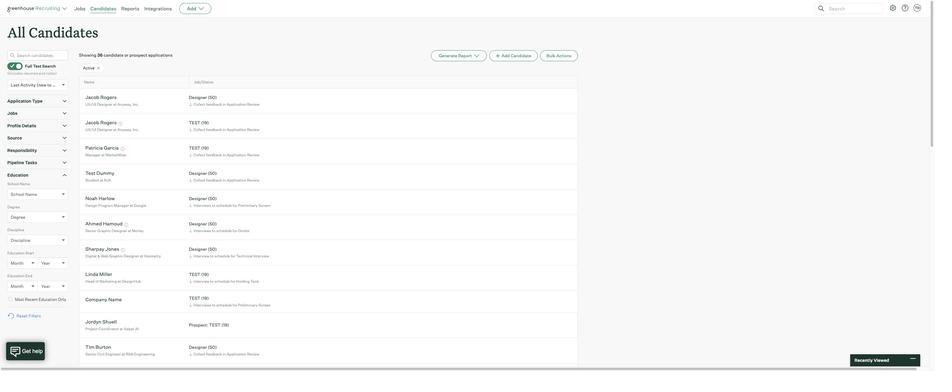 Task type: describe. For each thing, give the bounding box(es) containing it.
digital
[[85, 254, 97, 258]]

(includes
[[7, 71, 23, 76]]

noah harlow link
[[85, 196, 115, 203]]

at inside tim burton senior civil engineer at rsa engineering
[[122, 352, 125, 357]]

hamoud
[[103, 221, 123, 227]]

interview for (50)
[[193, 254, 209, 258]]

company
[[85, 297, 107, 303]]

3 review from the top
[[247, 153, 259, 157]]

anyway, inside jacob rogers ux/ui designer at anyway, inc.
[[117, 102, 132, 107]]

reset
[[16, 313, 28, 319]]

technical
[[236, 254, 253, 258]]

collect for jacob rogers
[[193, 102, 205, 107]]

ahmed hamoud link
[[85, 221, 123, 228]]

education end
[[7, 274, 32, 278]]

(19) for ux/ui designer at anyway, inc.
[[201, 120, 209, 125]]

viewed
[[874, 358, 889, 363]]

or
[[124, 52, 128, 58]]

morley
[[132, 229, 144, 233]]

degree element
[[7, 204, 68, 227]]

2 review from the top
[[247, 127, 259, 132]]

at down 'jacob rogers'
[[113, 127, 117, 132]]

jacob rogers has been in application review for more than 5 days image
[[118, 122, 123, 126]]

tasks
[[25, 160, 37, 165]]

digital & web graphic designer at xeometry
[[85, 254, 161, 258]]

feedback for tim burton
[[206, 352, 222, 357]]

last activity (new to old) option
[[11, 82, 60, 87]]

interviews for designer (50) interviews to schedule for preliminary screen
[[193, 203, 211, 208]]

tank
[[250, 279, 259, 284]]

showing
[[79, 52, 96, 58]]

noah
[[85, 196, 98, 202]]

configure image
[[889, 4, 897, 12]]

bulk
[[547, 53, 555, 58]]

to for designer (50) interviews to schedule for preliminary screen
[[212, 203, 215, 208]]

2 in from the top
[[223, 127, 226, 132]]

name down pipeline tasks
[[20, 182, 30, 186]]

inc. inside jacob rogers ux/ui designer at anyway, inc.
[[133, 102, 139, 107]]

designhub
[[122, 279, 141, 284]]

onsite
[[238, 229, 249, 233]]

sharpay jones has been in technical interview for more than 14 days image
[[120, 249, 126, 252]]

interviews for designer (50) interviews to schedule for onsite
[[193, 229, 211, 233]]

year for education start
[[41, 261, 50, 266]]

Search text field
[[827, 4, 877, 13]]

actions
[[556, 53, 572, 58]]

1 vertical spatial discipline
[[11, 238, 30, 243]]

only
[[58, 297, 66, 302]]

recently viewed
[[854, 358, 889, 363]]

designer (50) collect feedback in application review for burton
[[189, 345, 259, 357]]

noah harlow design program manager at google
[[85, 196, 146, 208]]

jacob rogers
[[85, 120, 117, 126]]

add candidate
[[502, 53, 531, 58]]

rogers for jacob rogers
[[100, 120, 117, 126]]

(50) inside designer (50) interviews to schedule for onsite
[[208, 221, 217, 227]]

education for education
[[7, 172, 28, 178]]

schedule for designer (50) interview to schedule for technical interview
[[214, 254, 230, 258]]

ux/ui inside jacob rogers ux/ui designer at anyway, inc.
[[85, 102, 96, 107]]

jordyn
[[85, 319, 101, 325]]

1 horizontal spatial jobs
[[74, 5, 86, 12]]

head
[[85, 279, 95, 284]]

test for manager at marketwise
[[189, 146, 200, 151]]

integrations
[[144, 5, 172, 12]]

candidate reports are now available! apply filters and select "view in app" element
[[431, 50, 487, 61]]

ahmed hamoud has been in onsite for more than 21 days image
[[124, 223, 129, 227]]

to for last activity (new to old)
[[47, 82, 51, 87]]

interview to schedule for holding tank link
[[188, 279, 260, 284]]

interviews to schedule for onsite link
[[188, 228, 251, 234]]

screen for (50)
[[258, 203, 271, 208]]

feedback for test dummy
[[206, 178, 222, 183]]

ai
[[135, 327, 139, 331]]

Most Recent Education Only checkbox
[[9, 297, 12, 301]]

last
[[11, 82, 19, 87]]

candidates link
[[90, 5, 116, 12]]

generate report button
[[431, 50, 487, 61]]

(50) inside designer (50) interview to schedule for technical interview
[[208, 247, 217, 252]]

generate
[[439, 53, 457, 58]]

(new
[[37, 82, 47, 87]]

prospect: test (19)
[[189, 323, 229, 328]]

designer (50) interviews to schedule for preliminary screen
[[189, 196, 271, 208]]

sharpay jones link
[[85, 246, 119, 253]]

end
[[25, 274, 32, 278]]

education for education start
[[7, 251, 25, 255]]

at down patricia garcia link
[[101, 153, 105, 157]]

0 vertical spatial school name
[[7, 182, 30, 186]]

rogers for jacob rogers ux/ui designer at anyway, inc.
[[100, 94, 117, 100]]

3 collect from the top
[[193, 153, 205, 157]]

n/a
[[104, 178, 111, 183]]

&
[[97, 254, 100, 258]]

jordyn shuell link
[[85, 319, 117, 326]]

job/status
[[194, 80, 213, 84]]

in for dummy
[[223, 178, 226, 183]]

senior graphic designer at morley
[[85, 229, 144, 233]]

preliminary for (19)
[[238, 303, 258, 308]]

sharpay
[[85, 246, 104, 252]]

pipeline
[[7, 160, 24, 165]]

jacob rogers ux/ui designer at anyway, inc.
[[85, 94, 139, 107]]

0 horizontal spatial manager
[[85, 153, 101, 157]]

collect feedback in application review link for rogers
[[188, 101, 261, 107]]

interviews to schedule for preliminary screen link for (19)
[[188, 302, 272, 308]]

bulk actions link
[[540, 50, 578, 61]]

most
[[15, 297, 24, 302]]

feedback for jacob rogers
[[206, 102, 222, 107]]

ux/ui designer at anyway, inc.
[[85, 127, 139, 132]]

engineer
[[105, 352, 121, 357]]

start
[[25, 251, 34, 255]]

month for start
[[11, 261, 24, 266]]

checkmark image
[[10, 64, 15, 68]]

reset filters
[[16, 313, 41, 319]]

harlow
[[99, 196, 115, 202]]

interviews to schedule for preliminary screen link for (50)
[[188, 203, 272, 208]]

36
[[97, 52, 103, 58]]

designer inside designer (50) interviews to schedule for preliminary screen
[[189, 196, 207, 201]]

old)
[[52, 82, 60, 87]]

reports
[[121, 5, 139, 12]]

at left xeometry
[[140, 254, 143, 258]]

3 in from the top
[[223, 153, 226, 157]]

add for add
[[187, 5, 196, 12]]

test (19) interview to schedule for holding tank
[[189, 272, 259, 284]]

designer (50) interview to schedule for technical interview
[[189, 247, 269, 258]]

shuell
[[102, 319, 117, 325]]

patricia garcia link
[[85, 145, 119, 152]]

in for burton
[[223, 352, 226, 357]]

td
[[915, 6, 920, 10]]

marketwise
[[105, 153, 126, 157]]

1 vertical spatial candidates
[[29, 23, 98, 41]]

0 vertical spatial candidates
[[90, 5, 116, 12]]

manager inside noah harlow design program manager at google
[[114, 203, 129, 208]]

1 jacob rogers link from the top
[[85, 94, 117, 101]]

candidate
[[104, 52, 123, 58]]

details
[[22, 123, 36, 128]]

xeometry
[[144, 254, 161, 258]]

text
[[33, 64, 41, 69]]

interview to schedule for technical interview link
[[188, 253, 271, 259]]

schedule for test (19) interview to schedule for holding tank
[[214, 279, 230, 284]]

adept
[[124, 327, 134, 331]]

coordinator
[[98, 327, 119, 331]]

school name element
[[7, 181, 68, 204]]

add button
[[179, 3, 211, 14]]

applications
[[148, 52, 173, 58]]

test inside test (19) interviews to schedule for preliminary screen
[[189, 296, 200, 301]]

add candidate link
[[489, 50, 538, 61]]

for for designer (50) interviews to schedule for onsite
[[233, 229, 237, 233]]

for for test (19) interview to schedule for holding tank
[[231, 279, 235, 284]]

full
[[25, 64, 32, 69]]

0 vertical spatial degree
[[7, 205, 20, 209]]

tim burton link
[[85, 344, 111, 351]]

profile details
[[7, 123, 36, 128]]

td button
[[914, 4, 921, 12]]

3 feedback from the top
[[206, 153, 222, 157]]

test (19) collect feedback in application review for jacob rogers
[[189, 120, 259, 132]]

at inside the linda miller head of marketing at designhub
[[118, 279, 121, 284]]

jacob for jacob rogers
[[85, 120, 99, 126]]

(50) for jacob rogers
[[208, 95, 217, 100]]

all
[[7, 23, 26, 41]]

name right company
[[108, 297, 122, 303]]

review for tim burton
[[247, 352, 259, 357]]

0 vertical spatial school
[[7, 182, 19, 186]]



Task type: vqa. For each thing, say whether or not it's contained in the screenshot.
[offline] inside the Business Operations Lead (San Francisco, CA) [offline]
no



Task type: locate. For each thing, give the bounding box(es) containing it.
interview
[[193, 254, 209, 258], [253, 254, 269, 258], [193, 279, 209, 284]]

1 senior from the top
[[85, 229, 96, 233]]

0 vertical spatial manager
[[85, 153, 101, 157]]

and
[[39, 71, 45, 76]]

1 interviews from the top
[[193, 203, 211, 208]]

1 jacob from the top
[[85, 94, 99, 100]]

patricia
[[85, 145, 103, 151]]

3 (50) from the top
[[208, 196, 217, 201]]

to for test (19) interviews to schedule for preliminary screen
[[212, 303, 215, 308]]

1 collect feedback in application review link from the top
[[188, 101, 261, 107]]

1 year from the top
[[41, 261, 50, 266]]

to up test (19) interviews to schedule for preliminary screen
[[210, 279, 214, 284]]

company name link
[[85, 297, 122, 304]]

schedule for designer (50) interviews to schedule for onsite
[[216, 229, 232, 233]]

reports link
[[121, 5, 139, 12]]

to for test (19) interview to schedule for holding tank
[[210, 279, 214, 284]]

(19) inside test (19) interviews to schedule for preliminary screen
[[201, 296, 209, 301]]

5 in from the top
[[223, 352, 226, 357]]

1 inc. from the top
[[133, 102, 139, 107]]

jacob up 'jacob rogers'
[[85, 94, 99, 100]]

for inside designer (50) interviews to schedule for preliminary screen
[[233, 203, 237, 208]]

1 vertical spatial preliminary
[[238, 303, 258, 308]]

0 vertical spatial rogers
[[100, 94, 117, 100]]

0 horizontal spatial add
[[187, 5, 196, 12]]

schedule left onsite
[[216, 229, 232, 233]]

0 vertical spatial senior
[[85, 229, 96, 233]]

test
[[85, 170, 95, 176]]

0 vertical spatial test (19) collect feedback in application review
[[189, 120, 259, 132]]

at inside jordyn shuell project coordinator at adept ai
[[120, 327, 123, 331]]

3 interviews from the top
[[193, 303, 211, 308]]

review for test dummy
[[247, 178, 259, 183]]

designer (50) collect feedback in application review up designer (50) interviews to schedule for preliminary screen at the bottom
[[189, 171, 259, 183]]

prospect
[[129, 52, 147, 58]]

2 month from the top
[[11, 284, 24, 289]]

feedback
[[206, 102, 222, 107], [206, 127, 222, 132], [206, 153, 222, 157], [206, 178, 222, 183], [206, 352, 222, 357]]

0 vertical spatial inc.
[[133, 102, 139, 107]]

interviews inside test (19) interviews to schedule for preliminary screen
[[193, 303, 211, 308]]

reset filters button
[[7, 310, 44, 322]]

schedule up test (19) interview to schedule for holding tank
[[214, 254, 230, 258]]

3 collect feedback in application review link from the top
[[188, 152, 261, 158]]

in for rogers
[[223, 102, 226, 107]]

interview for (19)
[[193, 279, 209, 284]]

1 vertical spatial jacob rogers link
[[85, 120, 117, 127]]

test inside test (19) interview to schedule for holding tank
[[189, 272, 200, 277]]

2 feedback from the top
[[206, 127, 222, 132]]

linda miller link
[[85, 271, 112, 278]]

discipline
[[7, 228, 24, 232], [11, 238, 30, 243]]

designer (50) collect feedback in application review for rogers
[[189, 95, 259, 107]]

designer (50) collect feedback in application review down job/status
[[189, 95, 259, 107]]

burton
[[96, 344, 111, 350]]

sharpay jones
[[85, 246, 119, 252]]

2 vertical spatial interviews
[[193, 303, 211, 308]]

at left google
[[130, 203, 133, 208]]

rogers up ux/ui designer at anyway, inc.
[[100, 120, 117, 126]]

school name down pipeline
[[7, 182, 30, 186]]

for inside designer (50) interview to schedule for technical interview
[[231, 254, 235, 258]]

1 vertical spatial degree
[[11, 215, 25, 220]]

0 vertical spatial ux/ui
[[85, 102, 96, 107]]

1 vertical spatial ux/ui
[[85, 127, 96, 132]]

senior down tim
[[85, 352, 96, 357]]

0 vertical spatial jacob
[[85, 94, 99, 100]]

to up prospect: test (19)
[[212, 303, 215, 308]]

1 horizontal spatial add
[[502, 53, 510, 58]]

0 vertical spatial interviews
[[193, 203, 211, 208]]

schedule left holding
[[214, 279, 230, 284]]

interviews to schedule for preliminary screen link down 'interview to schedule for holding tank' link
[[188, 302, 272, 308]]

education left only
[[39, 297, 57, 302]]

5 collect from the top
[[193, 352, 205, 357]]

2 inc. from the top
[[133, 127, 139, 132]]

most recent education only
[[15, 297, 66, 302]]

search
[[42, 64, 56, 69]]

manager at marketwise
[[85, 153, 126, 157]]

2 designer (50) collect feedback in application review from the top
[[189, 171, 259, 183]]

education for education end
[[7, 274, 25, 278]]

collect feedback in application review link
[[188, 101, 261, 107], [188, 127, 261, 133], [188, 152, 261, 158], [188, 177, 261, 183], [188, 351, 261, 357]]

1 test (19) collect feedback in application review from the top
[[189, 120, 259, 132]]

collect for test dummy
[[193, 178, 205, 183]]

jacob rogers link up 'jacob rogers'
[[85, 94, 117, 101]]

1 anyway, from the top
[[117, 102, 132, 107]]

1 vertical spatial screen
[[258, 303, 271, 308]]

1 vertical spatial month
[[11, 284, 24, 289]]

(19) for head of marketing at designhub
[[201, 272, 209, 277]]

preliminary inside designer (50) interviews to schedule for preliminary screen
[[238, 203, 258, 208]]

for down holding
[[233, 303, 237, 308]]

1 vertical spatial graphic
[[109, 254, 123, 258]]

for left holding
[[231, 279, 235, 284]]

designer
[[189, 95, 207, 100], [97, 102, 112, 107], [97, 127, 112, 132], [189, 171, 207, 176], [189, 196, 207, 201], [189, 221, 207, 227], [112, 229, 127, 233], [189, 247, 207, 252], [124, 254, 139, 258], [189, 345, 207, 350]]

schedule up designer (50) interviews to schedule for onsite
[[216, 203, 232, 208]]

degree up discipline element
[[11, 215, 25, 220]]

collect for tim burton
[[193, 352, 205, 357]]

linda miller head of marketing at designhub
[[85, 271, 141, 284]]

screen for (19)
[[258, 303, 271, 308]]

at right marketing
[[118, 279, 121, 284]]

2 jacob rogers link from the top
[[85, 120, 117, 127]]

2 interviews to schedule for preliminary screen link from the top
[[188, 302, 272, 308]]

1 vertical spatial jacob
[[85, 120, 99, 126]]

school name up degree element
[[11, 192, 37, 197]]

1 collect from the top
[[193, 102, 205, 107]]

month down education end
[[11, 284, 24, 289]]

name up degree element
[[25, 192, 37, 197]]

year up most recent education only
[[41, 284, 50, 289]]

1 vertical spatial interviews to schedule for preliminary screen link
[[188, 302, 272, 308]]

pipeline tasks
[[7, 160, 37, 165]]

holding
[[236, 279, 250, 284]]

schedule inside test (19) interviews to schedule for preliminary screen
[[216, 303, 232, 308]]

to inside designer (50) interviews to schedule for onsite
[[212, 229, 215, 233]]

for inside test (19) interviews to schedule for preliminary screen
[[233, 303, 237, 308]]

screen inside designer (50) interviews to schedule for preliminary screen
[[258, 203, 271, 208]]

1 vertical spatial inc.
[[133, 127, 139, 132]]

to up designer (50) interviews to schedule for onsite
[[212, 203, 215, 208]]

at left adept
[[120, 327, 123, 331]]

senior inside tim burton senior civil engineer at rsa engineering
[[85, 352, 96, 357]]

jobs link
[[74, 5, 86, 12]]

0 vertical spatial jacob rogers link
[[85, 94, 117, 101]]

filters
[[29, 313, 41, 319]]

jordyn shuell project coordinator at adept ai
[[85, 319, 139, 331]]

test dummy student at n/a
[[85, 170, 114, 183]]

dummy
[[96, 170, 114, 176]]

add for add candidate
[[502, 53, 510, 58]]

recently
[[854, 358, 873, 363]]

1 designer (50) collect feedback in application review from the top
[[189, 95, 259, 107]]

schedule inside designer (50) interviews to schedule for preliminary screen
[[216, 203, 232, 208]]

interviews to schedule for preliminary screen link up designer (50) interviews to schedule for onsite
[[188, 203, 272, 208]]

degree down school name 'element'
[[7, 205, 20, 209]]

designer inside designer (50) interviews to schedule for onsite
[[189, 221, 207, 227]]

rogers up 'jacob rogers'
[[100, 94, 117, 100]]

Search candidates field
[[7, 50, 68, 60]]

greenhouse recruiting image
[[7, 5, 62, 12]]

5 review from the top
[[247, 352, 259, 357]]

schedule inside test (19) interview to schedule for holding tank
[[214, 279, 230, 284]]

integrations link
[[144, 5, 172, 12]]

tim burton senior civil engineer at rsa engineering
[[85, 344, 155, 357]]

month
[[11, 261, 24, 266], [11, 284, 24, 289]]

all candidates
[[7, 23, 98, 41]]

report
[[458, 53, 472, 58]]

manager down patricia
[[85, 153, 101, 157]]

0 vertical spatial screen
[[258, 203, 271, 208]]

screen inside test (19) interviews to schedule for preliminary screen
[[258, 303, 271, 308]]

(50) inside designer (50) interviews to schedule for preliminary screen
[[208, 196, 217, 201]]

school down pipeline
[[7, 182, 19, 186]]

test dummy link
[[85, 170, 114, 177]]

jacob up ux/ui designer at anyway, inc.
[[85, 120, 99, 126]]

notes)
[[46, 71, 57, 76]]

(50) for tim burton
[[208, 345, 217, 350]]

education
[[7, 172, 28, 178], [7, 251, 25, 255], [7, 274, 25, 278], [39, 297, 57, 302]]

name down "active"
[[84, 80, 94, 84]]

test
[[189, 120, 200, 125], [189, 146, 200, 151], [189, 272, 200, 277], [189, 296, 200, 301], [209, 323, 221, 328]]

at inside jacob rogers ux/ui designer at anyway, inc.
[[113, 102, 117, 107]]

graphic down jones
[[109, 254, 123, 258]]

interviews inside designer (50) interviews to schedule for onsite
[[193, 229, 211, 233]]

for up designer (50) interviews to schedule for onsite
[[233, 203, 237, 208]]

1 preliminary from the top
[[238, 203, 258, 208]]

0 vertical spatial year
[[41, 261, 50, 266]]

to left old)
[[47, 82, 51, 87]]

interviews inside designer (50) interviews to schedule for preliminary screen
[[193, 203, 211, 208]]

schedule
[[216, 203, 232, 208], [216, 229, 232, 233], [214, 254, 230, 258], [214, 279, 230, 284], [216, 303, 232, 308]]

1 vertical spatial test (19) collect feedback in application review
[[189, 146, 259, 157]]

year down discipline element
[[41, 261, 50, 266]]

web
[[101, 254, 109, 258]]

test for ux/ui designer at anyway, inc.
[[189, 120, 200, 125]]

designer inside designer (50) interview to schedule for technical interview
[[189, 247, 207, 252]]

0 vertical spatial interviews to schedule for preliminary screen link
[[188, 203, 272, 208]]

0 vertical spatial anyway,
[[117, 102, 132, 107]]

0 vertical spatial preliminary
[[238, 203, 258, 208]]

at inside test dummy student at n/a
[[100, 178, 103, 183]]

0 vertical spatial designer (50) collect feedback in application review
[[189, 95, 259, 107]]

schedule inside designer (50) interviews to schedule for onsite
[[216, 229, 232, 233]]

4 feedback from the top
[[206, 178, 222, 183]]

4 collect from the top
[[193, 178, 205, 183]]

schedule for test (19) interviews to schedule for preliminary screen
[[216, 303, 232, 308]]

graphic
[[97, 229, 111, 233], [109, 254, 123, 258]]

student
[[85, 178, 99, 183]]

1 vertical spatial school
[[11, 192, 24, 197]]

0 horizontal spatial jobs
[[7, 111, 17, 116]]

designer (50) collect feedback in application review for dummy
[[189, 171, 259, 183]]

for left technical
[[231, 254, 235, 258]]

month for end
[[11, 284, 24, 289]]

graphic down ahmed hamoud link
[[97, 229, 111, 233]]

2 senior from the top
[[85, 352, 96, 357]]

tim
[[85, 344, 94, 350]]

candidates
[[90, 5, 116, 12], [29, 23, 98, 41]]

1 vertical spatial school name
[[11, 192, 37, 197]]

to up test (19) interview to schedule for holding tank
[[210, 254, 214, 258]]

for for test (19) interviews to schedule for preliminary screen
[[233, 303, 237, 308]]

ux/ui down 'jacob rogers'
[[85, 127, 96, 132]]

2 collect from the top
[[193, 127, 205, 132]]

jobs up profile
[[7, 111, 17, 116]]

1 vertical spatial designer (50) collect feedback in application review
[[189, 171, 259, 183]]

interviews to schedule for preliminary screen link
[[188, 203, 272, 208], [188, 302, 272, 308]]

candidates right jobs link
[[90, 5, 116, 12]]

for for designer (50) interview to schedule for technical interview
[[231, 254, 235, 258]]

of
[[95, 279, 99, 284]]

civil
[[97, 352, 105, 357]]

company name
[[85, 297, 122, 303]]

1 horizontal spatial manager
[[114, 203, 129, 208]]

for inside designer (50) interviews to schedule for onsite
[[233, 229, 237, 233]]

inc.
[[133, 102, 139, 107], [133, 127, 139, 132]]

interviews for test (19) interviews to schedule for preliminary screen
[[193, 303, 211, 308]]

at left n/a
[[100, 178, 103, 183]]

2 anyway, from the top
[[117, 127, 132, 132]]

2 collect feedback in application review link from the top
[[188, 127, 261, 133]]

rsa
[[126, 352, 133, 357]]

1 vertical spatial add
[[502, 53, 510, 58]]

(50) for noah harlow
[[208, 196, 217, 201]]

collect feedback in application review link for burton
[[188, 351, 261, 357]]

for for designer (50) interviews to schedule for preliminary screen
[[233, 203, 237, 208]]

month down education start at the bottom left of page
[[11, 261, 24, 266]]

0 vertical spatial month
[[11, 261, 24, 266]]

test for head of marketing at designhub
[[189, 272, 200, 277]]

for inside test (19) interview to schedule for holding tank
[[231, 279, 235, 284]]

jobs left candidates link
[[74, 5, 86, 12]]

designer (50) collect feedback in application review down prospect: test (19)
[[189, 345, 259, 357]]

schedule for designer (50) interviews to schedule for preliminary screen
[[216, 203, 232, 208]]

interviews
[[193, 203, 211, 208], [193, 229, 211, 233], [193, 303, 211, 308]]

designer inside jacob rogers ux/ui designer at anyway, inc.
[[97, 102, 112, 107]]

year
[[41, 261, 50, 266], [41, 284, 50, 289]]

add
[[187, 5, 196, 12], [502, 53, 510, 58]]

test (19) collect feedback in application review for patricia garcia
[[189, 146, 259, 157]]

at left rsa at the bottom of page
[[122, 352, 125, 357]]

1 interviews to schedule for preliminary screen link from the top
[[188, 203, 272, 208]]

ux/ui up 'jacob rogers'
[[85, 102, 96, 107]]

discipline element
[[7, 227, 68, 250]]

preliminary down holding
[[238, 303, 258, 308]]

6 (50) from the top
[[208, 345, 217, 350]]

2 preliminary from the top
[[238, 303, 258, 308]]

at up 'jacob rogers'
[[113, 102, 117, 107]]

patricia garcia has been in application review for more than 5 days image
[[120, 147, 125, 151]]

1 vertical spatial anyway,
[[117, 127, 132, 132]]

5 collect feedback in application review link from the top
[[188, 351, 261, 357]]

year for education end
[[41, 284, 50, 289]]

anyway, up 'jacob rogers has been in application review for more than 5 days' image
[[117, 102, 132, 107]]

last activity (new to old)
[[11, 82, 60, 87]]

to up designer (50) interview to schedule for technical interview
[[212, 229, 215, 233]]

profile
[[7, 123, 21, 128]]

1 month from the top
[[11, 261, 24, 266]]

interview inside test (19) interview to schedule for holding tank
[[193, 279, 209, 284]]

active
[[83, 66, 95, 70]]

jacob inside jacob rogers ux/ui designer at anyway, inc.
[[85, 94, 99, 100]]

jacob for jacob rogers ux/ui designer at anyway, inc.
[[85, 94, 99, 100]]

1 rogers from the top
[[100, 94, 117, 100]]

5 (50) from the top
[[208, 247, 217, 252]]

ahmed hamoud
[[85, 221, 123, 227]]

preliminary for (50)
[[238, 203, 258, 208]]

program
[[98, 203, 113, 208]]

4 review from the top
[[247, 178, 259, 183]]

schedule inside designer (50) interview to schedule for technical interview
[[214, 254, 230, 258]]

0 vertical spatial jobs
[[74, 5, 86, 12]]

0 vertical spatial add
[[187, 5, 196, 12]]

1 (50) from the top
[[208, 95, 217, 100]]

3 designer (50) collect feedback in application review from the top
[[189, 345, 259, 357]]

education down pipeline
[[7, 172, 28, 178]]

school up degree element
[[11, 192, 24, 197]]

5 feedback from the top
[[206, 352, 222, 357]]

education left end
[[7, 274, 25, 278]]

1 vertical spatial rogers
[[100, 120, 117, 126]]

2 test (19) collect feedback in application review from the top
[[189, 146, 259, 157]]

generate report
[[439, 53, 472, 58]]

1 vertical spatial manager
[[114, 203, 129, 208]]

resumes
[[24, 71, 38, 76]]

to inside designer (50) interviews to schedule for preliminary screen
[[212, 203, 215, 208]]

prospect:
[[189, 323, 208, 328]]

0 vertical spatial discipline
[[7, 228, 24, 232]]

2 vertical spatial designer (50) collect feedback in application review
[[189, 345, 259, 357]]

collect
[[193, 102, 205, 107], [193, 127, 205, 132], [193, 153, 205, 157], [193, 178, 205, 183], [193, 352, 205, 357]]

1 vertical spatial year
[[41, 284, 50, 289]]

4 (50) from the top
[[208, 221, 217, 227]]

anyway, down 'jacob rogers has been in application review for more than 5 days' image
[[117, 127, 132, 132]]

preliminary up onsite
[[238, 203, 258, 208]]

1 screen from the top
[[258, 203, 271, 208]]

jacob rogers link up ux/ui designer at anyway, inc.
[[85, 120, 117, 127]]

1 vertical spatial jobs
[[7, 111, 17, 116]]

2 rogers from the top
[[100, 120, 117, 126]]

add inside popup button
[[187, 5, 196, 12]]

to for designer (50) interviews to schedule for onsite
[[212, 229, 215, 233]]

linda
[[85, 271, 98, 278]]

1 review from the top
[[247, 102, 259, 107]]

schedule down 'interview to schedule for holding tank' link
[[216, 303, 232, 308]]

showing 36 candidate or prospect applications
[[79, 52, 173, 58]]

2 ux/ui from the top
[[85, 127, 96, 132]]

name
[[84, 80, 94, 84], [20, 182, 30, 186], [25, 192, 37, 197], [108, 297, 122, 303]]

(50) for test dummy
[[208, 171, 217, 176]]

4 collect feedback in application review link from the top
[[188, 177, 261, 183]]

rogers inside jacob rogers ux/ui designer at anyway, inc.
[[100, 94, 117, 100]]

2 (50) from the top
[[208, 171, 217, 176]]

for left onsite
[[233, 229, 237, 233]]

4 in from the top
[[223, 178, 226, 183]]

to inside designer (50) interview to schedule for technical interview
[[210, 254, 214, 258]]

collect feedback in application review link for dummy
[[188, 177, 261, 183]]

1 in from the top
[[223, 102, 226, 107]]

test (19) collect feedback in application review
[[189, 120, 259, 132], [189, 146, 259, 157]]

1 feedback from the top
[[206, 102, 222, 107]]

1 vertical spatial senior
[[85, 352, 96, 357]]

jones
[[105, 246, 119, 252]]

2 screen from the top
[[258, 303, 271, 308]]

school
[[7, 182, 19, 186], [11, 192, 24, 197]]

2 year from the top
[[41, 284, 50, 289]]

2 interviews from the top
[[193, 229, 211, 233]]

to for designer (50) interview to schedule for technical interview
[[210, 254, 214, 258]]

2 jacob from the top
[[85, 120, 99, 126]]

manager right program
[[114, 203, 129, 208]]

ux/ui
[[85, 102, 96, 107], [85, 127, 96, 132]]

senior down ahmed
[[85, 229, 96, 233]]

(19) for manager at marketwise
[[201, 146, 209, 151]]

(19) inside test (19) interview to schedule for holding tank
[[201, 272, 209, 277]]

to
[[47, 82, 51, 87], [212, 203, 215, 208], [212, 229, 215, 233], [210, 254, 214, 258], [210, 279, 214, 284], [212, 303, 215, 308]]

candidates down jobs link
[[29, 23, 98, 41]]

education left start
[[7, 251, 25, 255]]

to inside test (19) interview to schedule for holding tank
[[210, 279, 214, 284]]

1 ux/ui from the top
[[85, 102, 96, 107]]

review for jacob rogers
[[247, 102, 259, 107]]

0 vertical spatial graphic
[[97, 229, 111, 233]]

at inside noah harlow design program manager at google
[[130, 203, 133, 208]]

preliminary inside test (19) interviews to schedule for preliminary screen
[[238, 303, 258, 308]]

at down ahmed hamoud has been in onsite for more than 21 days icon
[[128, 229, 131, 233]]

1 vertical spatial interviews
[[193, 229, 211, 233]]

to inside test (19) interviews to schedule for preliminary screen
[[212, 303, 215, 308]]



